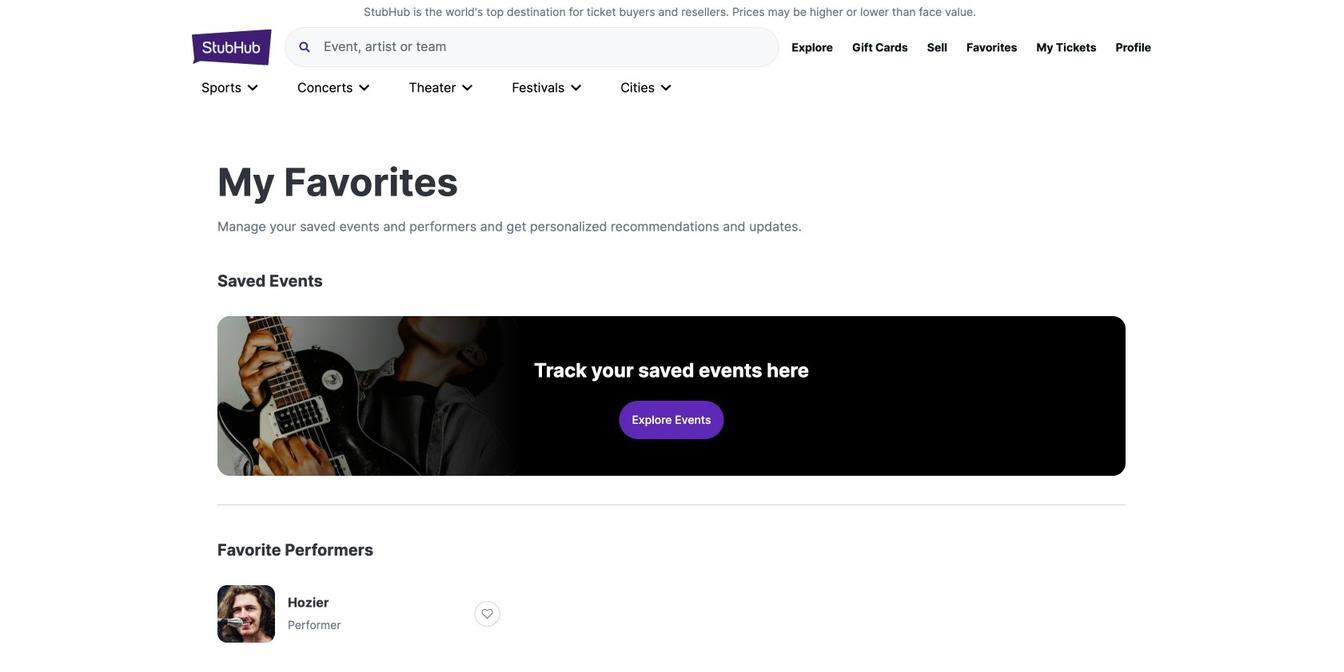 Task type: describe. For each thing, give the bounding box(es) containing it.
man playing the guitar image
[[217, 317, 517, 476]]

hozier image
[[217, 586, 275, 644]]

Event, artist or team search field
[[324, 39, 765, 55]]

stubhub image
[[192, 27, 272, 67]]



Task type: vqa. For each thing, say whether or not it's contained in the screenshot.
Billy
no



